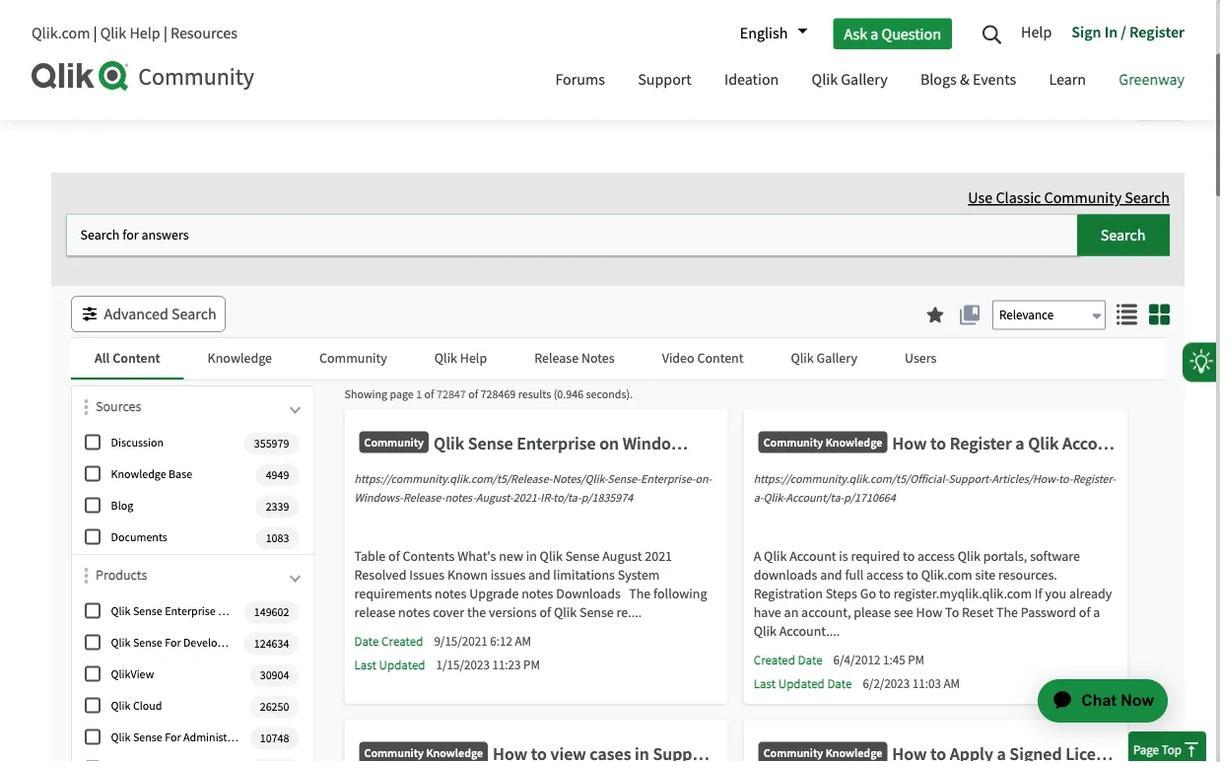 Task type: describe. For each thing, give the bounding box(es) containing it.
qlik gallery link
[[797, 52, 903, 110]]

portals,
[[984, 548, 1028, 565]]

.
[[630, 387, 633, 402]]

knowledge inside knowledge button
[[208, 349, 272, 367]]

question
[[882, 23, 942, 44]]

a-
[[754, 490, 764, 505]]

table of contents       what's new in qlik sense august 2021 resolved issues    known issues and limitations    system requirements notes    upgrade notes    downloads          the following release notes cover the versions of qlik sense re....
[[354, 548, 707, 622]]

6/2/2023 11:03 am
[[863, 675, 960, 692]]

blog
[[111, 498, 133, 513]]

community knowledge how to register a qlik account
[[764, 432, 1124, 454]]

1 vertical spatial a
[[1016, 432, 1025, 454]]

community button
[[296, 338, 411, 378]]

enterprise
[[165, 604, 216, 619]]

products
[[96, 566, 147, 584]]

updated for cover
[[379, 657, 426, 673]]

all content
[[95, 349, 160, 367]]

search the community
[[177, 92, 327, 112]]

of right 72847 on the left
[[469, 387, 478, 402]]

knowledge base
[[111, 467, 192, 482]]

11:03
[[913, 675, 942, 692]]

showing
[[345, 387, 388, 402]]

https://community.qlik.com/t5/official-
[[754, 471, 949, 487]]

1 horizontal spatial register
[[1130, 22, 1185, 41]]

an
[[784, 604, 799, 622]]

https://community.qlik.com/t5/release-
[[354, 471, 553, 487]]

in
[[526, 548, 537, 565]]

learn button
[[1035, 52, 1101, 110]]

to up see
[[907, 566, 919, 584]]

2339
[[266, 499, 289, 514]]

bi
[[572, 30, 585, 50]]

requirements
[[354, 585, 432, 603]]

qlik cloud
[[111, 698, 162, 714]]

1
[[416, 387, 422, 402]]

[webinar]  accenture & qlik:  accelerating bi migration to saas with qlik on dec 13th: register
[[299, 30, 918, 50]]

community inside button
[[320, 349, 387, 367]]

how to register a qlik account link
[[893, 432, 1124, 464]]

with
[[707, 30, 736, 50]]

knowledge inside community knowledge how to register a qlik account
[[826, 434, 883, 449]]

results
[[518, 387, 552, 402]]

pm for 1/15/2023 11:23 pm
[[524, 657, 540, 673]]

last for table of contents       what's new in qlik sense august 2021 resolved issues    known issues and limitations    system requirements notes    upgrade notes    downloads          the following release notes cover the versions of qlik sense re....
[[354, 657, 377, 673]]

downloads
[[556, 585, 621, 603]]

community down last updated
[[364, 745, 424, 760]]

1 vertical spatial qlik gallery
[[791, 349, 858, 367]]

2 horizontal spatial notes
[[522, 585, 554, 603]]

4949
[[266, 467, 289, 483]]

and inside the a qlik account is required to access qlik portals, software downloads and full access to qlik.com site resources. registration steps go to register.myqlik.qlik.com if you already have an account, please see how to reset the password of a qlik account....
[[821, 566, 843, 584]]

qlik.com link
[[32, 23, 90, 43]]

page top
[[1134, 742, 1182, 758]]

events
[[973, 70, 1017, 90]]

1 horizontal spatial date
[[798, 652, 823, 669]]

what's
[[458, 548, 496, 565]]

qlik community link
[[51, 92, 158, 112]]

use
[[969, 188, 993, 208]]

ideation button
[[710, 52, 794, 110]]

0 vertical spatial created
[[382, 634, 423, 650]]

advanced search
[[104, 304, 217, 324]]

2 | from the left
[[164, 23, 167, 43]]

26250
[[260, 699, 289, 714]]

community right classic
[[1045, 188, 1122, 208]]

ask
[[844, 23, 868, 44]]

the inside list
[[225, 92, 247, 112]]

qlik inside 'button'
[[435, 349, 458, 367]]

support-
[[949, 471, 992, 487]]

355979
[[254, 436, 289, 451]]

account....
[[780, 623, 840, 640]]

30904
[[260, 668, 289, 683]]

windows-
[[354, 490, 403, 505]]

qlik community
[[51, 92, 158, 112]]

1 vertical spatial created
[[754, 652, 796, 669]]

notes/qlik-
[[553, 471, 608, 487]]

qlik.com inside the a qlik account is required to access qlik portals, software downloads and full access to qlik.com site resources. registration steps go to register.myqlik.qlik.com if you already have an account, please see how to reset the password of a qlik account....
[[922, 566, 973, 584]]

notes
[[582, 349, 615, 367]]

1:45
[[884, 652, 906, 668]]

support button
[[623, 52, 707, 110]]

account,
[[802, 604, 851, 622]]

1 vertical spatial on
[[218, 604, 232, 619]]

sense up limitations
[[566, 548, 600, 565]]

password
[[1021, 604, 1077, 622]]

top
[[1162, 742, 1182, 758]]

gallery inside menu bar
[[841, 70, 888, 90]]

0 horizontal spatial access
[[867, 566, 904, 584]]

release notes
[[535, 349, 615, 367]]

https://community.qlik.com/t5/release-notes/qlik-sense-enterprise-on- windows-release-notes-august-2021-ir-to/ta-p/1835974
[[354, 471, 712, 505]]

0 vertical spatial account
[[1063, 432, 1124, 454]]

seconds)
[[586, 387, 630, 402]]

am for 6/2/2023 11:03 am
[[944, 675, 960, 692]]

table
[[354, 548, 386, 565]]

11:23
[[492, 657, 521, 673]]

register
[[853, 30, 918, 50]]

steps
[[826, 585, 858, 603]]

resources link
[[171, 23, 238, 43]]

content for video content
[[698, 349, 744, 367]]

sense for qlik sense for developers
[[133, 635, 162, 651]]

to
[[946, 604, 960, 622]]

community down page on the left bottom of the page
[[364, 434, 424, 449]]

for for developers
[[165, 635, 181, 651]]

following
[[654, 585, 707, 603]]

[webinar]
[[299, 30, 370, 50]]

1 community knowledge from the left
[[364, 745, 483, 760]]

learn
[[1050, 70, 1087, 90]]

windows
[[235, 604, 280, 619]]

community inside "link"
[[138, 62, 254, 92]]

users
[[905, 349, 937, 367]]

2 community knowledge from the left
[[764, 745, 883, 760]]

qlik inside qlik sense for administrators 10748
[[111, 730, 131, 745]]

registration
[[754, 585, 823, 603]]

0 horizontal spatial notes
[[398, 604, 430, 622]]

1 | from the left
[[93, 23, 97, 43]]

6/2/2023
[[863, 675, 910, 692]]

qlik.com | qlik help | resources
[[32, 23, 238, 43]]

page top button
[[1129, 732, 1207, 762]]

community down '[webinar]' at the top of page
[[250, 92, 327, 112]]

am for 9/15/2021 6:12 am
[[515, 633, 531, 649]]

0 horizontal spatial help
[[130, 23, 160, 43]]

qlik inside list
[[51, 92, 77, 112]]

of right versions on the left bottom
[[540, 604, 551, 622]]

2021
[[645, 548, 673, 565]]

accenture
[[373, 30, 439, 50]]

qlik gallery inside menu bar
[[812, 70, 888, 90]]

administrators
[[183, 730, 256, 745]]

register link
[[850, 30, 918, 50]]

1 size image from the left
[[1117, 304, 1138, 325]]

reset
[[962, 604, 994, 622]]

all
[[95, 349, 110, 367]]

showing page 1 of 72847 of 728469 results (0.946 seconds) .
[[345, 387, 633, 402]]

to right go
[[879, 585, 891, 603]]

cloud
[[133, 698, 162, 714]]

sign in / register
[[1072, 22, 1185, 41]]

and inside the table of contents       what's new in qlik sense august 2021 resolved issues    known issues and limitations    system requirements notes    upgrade notes    downloads          the following release notes cover the versions of qlik sense re....
[[529, 566, 551, 584]]

knowledge down discussion
[[111, 467, 166, 482]]

to left saas
[[654, 30, 668, 50]]

search inside button
[[172, 304, 217, 324]]



Task type: locate. For each thing, give the bounding box(es) containing it.
qlik inside menu bar
[[812, 70, 838, 90]]

qlik sense for administrators 10748
[[111, 730, 289, 746]]

0 horizontal spatial updated
[[379, 657, 426, 673]]

of down "already" at the bottom
[[1080, 604, 1091, 622]]

9/15/2021
[[434, 633, 488, 649]]

access
[[918, 548, 955, 565], [867, 566, 904, 584]]

community up the showing
[[320, 349, 387, 367]]

and down the in
[[529, 566, 551, 584]]

0 horizontal spatial the
[[629, 585, 651, 603]]

updated down date created
[[379, 657, 426, 673]]

0 vertical spatial on
[[768, 30, 786, 50]]

of up resolved
[[389, 548, 400, 565]]

qlik.com up register.myqlik.qlik.com at the right
[[922, 566, 973, 584]]

sense up qlikview
[[133, 635, 162, 651]]

am right 6:12
[[515, 633, 531, 649]]

the inside the table of contents       what's new in qlik sense august 2021 resolved issues    known issues and limitations    system requirements notes    upgrade notes    downloads          the following release notes cover the versions of qlik sense re....
[[629, 585, 651, 603]]

sense up qlik sense for developers
[[133, 604, 162, 619]]

0 vertical spatial gallery
[[841, 70, 888, 90]]

date down 6/4/2012
[[828, 676, 852, 692]]

list
[[51, 76, 1131, 128]]

knowledge down 1/15/2023
[[426, 745, 483, 760]]

search inside list
[[177, 92, 222, 112]]

the
[[629, 585, 651, 603], [997, 604, 1019, 622]]

register up support-
[[950, 432, 1012, 454]]

0 vertical spatial sort filter image
[[84, 399, 88, 415]]

0 vertical spatial updated
[[379, 657, 426, 673]]

last down created date
[[754, 676, 776, 692]]

pm right 11:23
[[524, 657, 540, 673]]

0 horizontal spatial am
[[515, 633, 531, 649]]

access up register.myqlik.qlik.com at the right
[[918, 548, 955, 565]]

community down qlik image
[[81, 92, 158, 112]]

community knowledge
[[364, 745, 483, 760], [764, 745, 883, 760]]

to-
[[1059, 471, 1073, 487]]

products button
[[96, 565, 304, 595]]

0 horizontal spatial on
[[218, 604, 232, 619]]

on left dec
[[768, 30, 786, 50]]

a inside the a qlik account is required to access qlik portals, software downloads and full access to qlik.com site resources. registration steps go to register.myqlik.qlik.com if you already have an account, please see how to reset the password of a qlik account....
[[1094, 604, 1101, 622]]

menu bar
[[541, 52, 1200, 110]]

resources
[[171, 23, 238, 43]]

0 horizontal spatial the
[[225, 92, 247, 112]]

/
[[1121, 22, 1127, 41]]

9/15/2021 6:12 am
[[434, 633, 531, 649]]

0 horizontal spatial community knowledge
[[364, 745, 483, 760]]

community down "resources"
[[138, 62, 254, 92]]

versions
[[489, 604, 537, 622]]

created up last updated date
[[754, 652, 796, 669]]

the down system
[[629, 585, 651, 603]]

a
[[754, 548, 762, 565]]

date up last updated date
[[798, 652, 823, 669]]

last for a qlik account is required to access qlik portals, software downloads and full access to qlik.com site resources. registration steps go to register.myqlik.qlik.com if you already have an account, please see how to reset the password of a qlik account....
[[754, 676, 776, 692]]

community knowledge down last updated
[[364, 745, 483, 760]]

for down enterprise
[[165, 635, 181, 651]]

sort filter image left products
[[84, 568, 88, 584]]

0 vertical spatial qlik gallery
[[812, 70, 888, 90]]

1 horizontal spatial the
[[467, 604, 486, 622]]

go
[[861, 585, 877, 603]]

august
[[603, 548, 642, 565]]

sense-
[[608, 471, 641, 487]]

| right 'qlik.com' link
[[93, 23, 97, 43]]

1 vertical spatial gallery
[[817, 349, 858, 367]]

1 vertical spatial date
[[798, 652, 823, 669]]

0 vertical spatial a
[[871, 23, 879, 44]]

all content button
[[71, 338, 184, 380]]

help
[[1022, 22, 1052, 42], [130, 23, 160, 43], [460, 349, 487, 367]]

sort filter image for sources
[[84, 399, 88, 415]]

on left the windows
[[218, 604, 232, 619]]

a down "already" at the bottom
[[1094, 604, 1101, 622]]

advanced
[[104, 304, 168, 324]]

1 horizontal spatial updated
[[779, 676, 825, 692]]

greenway link
[[1105, 52, 1200, 110]]

0 vertical spatial access
[[918, 548, 955, 565]]

ir-
[[541, 490, 554, 505]]

qlik gallery down 13th:
[[812, 70, 888, 90]]

1 content from the left
[[113, 349, 160, 367]]

0 vertical spatial am
[[515, 633, 531, 649]]

a up articles/how-
[[1016, 432, 1025, 454]]

0 vertical spatial the
[[629, 585, 651, 603]]

in
[[1105, 22, 1118, 41]]

0 vertical spatial the
[[225, 92, 247, 112]]

updated
[[379, 657, 426, 673], [779, 676, 825, 692]]

classic
[[996, 188, 1042, 208]]

for left administrators
[[165, 730, 181, 745]]

1 horizontal spatial &
[[960, 70, 970, 90]]

sense down downloads
[[580, 604, 614, 622]]

1 vertical spatial the
[[467, 604, 486, 622]]

notes down requirements
[[398, 604, 430, 622]]

see
[[894, 604, 914, 622]]

gallery down register link
[[841, 70, 888, 90]]

to up the https://community.qlik.com/t5/official-support-articles/how-to-register- a-qlik-account/ta-p/1710664
[[931, 432, 947, 454]]

1 horizontal spatial size image
[[1150, 304, 1170, 325]]

list containing qlik community
[[51, 76, 1131, 128]]

account left is in the right of the page
[[790, 548, 837, 565]]

1 vertical spatial the
[[997, 604, 1019, 622]]

blogs & events
[[921, 70, 1017, 90]]

0 horizontal spatial qlik.com
[[32, 23, 90, 43]]

1 horizontal spatial on
[[768, 30, 786, 50]]

2 vertical spatial date
[[828, 676, 852, 692]]

menu bar containing forums
[[541, 52, 1200, 110]]

1 vertical spatial account
[[790, 548, 837, 565]]

am right 11:03
[[944, 675, 960, 692]]

software
[[1031, 548, 1081, 565]]

last down date created
[[354, 657, 377, 673]]

1 horizontal spatial account
[[1063, 432, 1124, 454]]

knowledge button
[[184, 338, 296, 378]]

video content
[[662, 349, 744, 367]]

new
[[499, 548, 524, 565]]

& inside popup button
[[960, 70, 970, 90]]

1 horizontal spatial qlik.com
[[922, 566, 973, 584]]

register-
[[1073, 471, 1116, 487]]

known
[[448, 566, 488, 584]]

register right /
[[1130, 22, 1185, 41]]

content for all content
[[113, 349, 160, 367]]

for inside qlik sense for administrators 10748
[[165, 730, 181, 745]]

the inside the a qlik account is required to access qlik portals, software downloads and full access to qlik.com site resources. registration steps go to register.myqlik.qlik.com if you already have an account, please see how to reset the password of a qlik account....
[[997, 604, 1019, 622]]

1 vertical spatial &
[[960, 70, 970, 90]]

resolved
[[354, 566, 407, 584]]

1 for from the top
[[165, 635, 181, 651]]

pm for 6/4/2012 1:45 pm
[[908, 652, 925, 668]]

1 horizontal spatial created
[[754, 652, 796, 669]]

1 vertical spatial sort filter image
[[84, 568, 88, 584]]

1 vertical spatial for
[[165, 730, 181, 745]]

& right blogs
[[960, 70, 970, 90]]

support
[[638, 70, 692, 90]]

| right qlik help link
[[164, 23, 167, 43]]

1 vertical spatial updated
[[779, 676, 825, 692]]

1 horizontal spatial pm
[[908, 652, 925, 668]]

ask a question
[[844, 23, 942, 44]]

register.myqlik.qlik.com
[[894, 585, 1032, 603]]

notes up cover
[[435, 585, 467, 603]]

community inside community knowledge how to register a qlik account
[[764, 434, 824, 449]]

sense for qlik sense enterprise on windows
[[133, 604, 162, 619]]

0 vertical spatial qlik.com
[[32, 23, 90, 43]]

1 horizontal spatial content
[[698, 349, 744, 367]]

1 and from the left
[[529, 566, 551, 584]]

full
[[845, 566, 864, 584]]

0 horizontal spatial content
[[113, 349, 160, 367]]

sources
[[96, 397, 141, 415]]

enterprise-
[[641, 471, 696, 487]]

help inside 'button'
[[460, 349, 487, 367]]

sense for qlik sense for administrators 10748
[[133, 730, 162, 745]]

help left sign on the right of page
[[1022, 22, 1052, 42]]

1 horizontal spatial access
[[918, 548, 955, 565]]

0 horizontal spatial account
[[790, 548, 837, 565]]

2 sort filter image from the top
[[84, 568, 88, 584]]

how inside the a qlik account is required to access qlik portals, software downloads and full access to qlik.com site resources. registration steps go to register.myqlik.qlik.com if you already have an account, please see how to reset the password of a qlik account....
[[917, 604, 943, 622]]

please
[[854, 604, 892, 622]]

last updated
[[354, 657, 426, 673]]

the inside the table of contents       what's new in qlik sense august 2021 resolved issues    known issues and limitations    system requirements notes    upgrade notes    downloads          the following release notes cover the versions of qlik sense re....
[[467, 604, 486, 622]]

pm right 1:45
[[908, 652, 925, 668]]

sort filter image left sources on the bottom of the page
[[84, 399, 88, 415]]

1 horizontal spatial the
[[997, 604, 1019, 622]]

of inside the a qlik account is required to access qlik portals, software downloads and full access to qlik.com site resources. registration steps go to register.myqlik.qlik.com if you already have an account, please see how to reset the password of a qlik account....
[[1080, 604, 1091, 622]]

1 horizontal spatial help
[[460, 349, 487, 367]]

discussion
[[111, 435, 164, 450]]

dec
[[789, 30, 813, 50]]

1 horizontal spatial last
[[754, 676, 776, 692]]

2 horizontal spatial date
[[828, 676, 852, 692]]

saas
[[671, 30, 704, 50]]

account inside the a qlik account is required to access qlik portals, software downloads and full access to qlik.com site resources. registration steps go to register.myqlik.qlik.com if you already have an account, please see how to reset the password of a qlik account....
[[790, 548, 837, 565]]

for for administrators
[[165, 730, 181, 745]]

2 and from the left
[[821, 566, 843, 584]]

sort filter image
[[84, 399, 88, 415], [84, 568, 88, 584]]

0 horizontal spatial a
[[871, 23, 879, 44]]

1083
[[266, 530, 289, 546]]

0 horizontal spatial created
[[382, 634, 423, 650]]

page
[[1134, 742, 1160, 758]]

1 vertical spatial how
[[917, 604, 943, 622]]

sources button
[[96, 396, 304, 426]]

0 horizontal spatial date
[[354, 634, 379, 650]]

of right '1' on the bottom left of the page
[[425, 387, 434, 402]]

cover
[[433, 604, 465, 622]]

0 horizontal spatial &
[[442, 30, 452, 50]]

how
[[893, 432, 927, 454], [917, 604, 943, 622]]

1/15/2023
[[436, 657, 490, 673]]

a right ask
[[871, 23, 879, 44]]

0 vertical spatial date
[[354, 634, 379, 650]]

1 sort filter image from the top
[[84, 399, 88, 415]]

1 vertical spatial qlik.com
[[922, 566, 973, 584]]

qlikview
[[111, 667, 154, 682]]

a qlik account is required to access qlik portals, software downloads and full access to qlik.com site resources. registration steps go to register.myqlik.qlik.com if you already have an account, please see how to reset the password of a qlik account....
[[754, 548, 1113, 640]]

community down last updated date
[[764, 745, 824, 760]]

1 horizontal spatial a
[[1016, 432, 1025, 454]]

0 vertical spatial for
[[165, 635, 181, 651]]

qlik:
[[455, 30, 485, 50]]

updated down created date
[[779, 676, 825, 692]]

2 content from the left
[[698, 349, 744, 367]]

0 vertical spatial register
[[1130, 22, 1185, 41]]

2 vertical spatial a
[[1094, 604, 1101, 622]]

0 horizontal spatial register
[[950, 432, 1012, 454]]

date down release
[[354, 634, 379, 650]]

1 vertical spatial register
[[950, 432, 1012, 454]]

application
[[1002, 656, 1192, 746]]

community up qlik-
[[764, 434, 824, 449]]

the right reset
[[997, 604, 1019, 622]]

size image
[[1117, 304, 1138, 325], [1150, 304, 1170, 325]]

to/ta-
[[554, 490, 581, 505]]

1/15/2023 11:23 pm
[[436, 657, 540, 673]]

1 horizontal spatial and
[[821, 566, 843, 584]]

1 horizontal spatial community knowledge
[[764, 745, 883, 760]]

0 vertical spatial how
[[893, 432, 927, 454]]

0 vertical spatial last
[[354, 657, 377, 673]]

knowledge down 6/2/2023
[[826, 745, 883, 760]]

created up last updated
[[382, 634, 423, 650]]

sense down 'cloud'
[[133, 730, 162, 745]]

2 horizontal spatial a
[[1094, 604, 1101, 622]]

articles/how-
[[992, 471, 1059, 487]]

how up the https://community.qlik.com/t5/official-support-articles/how-to-register- a-qlik-account/ta-p/1710664
[[893, 432, 927, 454]]

community knowledge down last updated date
[[764, 745, 883, 760]]

& left qlik:
[[442, 30, 452, 50]]

updated for have
[[779, 676, 825, 692]]

gallery left users
[[817, 349, 858, 367]]

notes up versions on the left bottom
[[522, 585, 554, 603]]

1 horizontal spatial |
[[164, 23, 167, 43]]

sense inside qlik sense for administrators 10748
[[133, 730, 162, 745]]

blogs
[[921, 70, 957, 90]]

1 horizontal spatial am
[[944, 675, 960, 692]]

0 horizontal spatial and
[[529, 566, 551, 584]]

0 vertical spatial &
[[442, 30, 452, 50]]

qlik.com up qlik image
[[32, 23, 90, 43]]

2 for from the top
[[165, 730, 181, 745]]

1 vertical spatial access
[[867, 566, 904, 584]]

how left "to"
[[917, 604, 943, 622]]

access down "required"
[[867, 566, 904, 584]]

english button
[[730, 17, 808, 50]]

knowledge up https://community.qlik.com/t5/official-
[[826, 434, 883, 449]]

&
[[442, 30, 452, 50], [960, 70, 970, 90]]

video
[[662, 349, 695, 367]]

https://community.qlik.com/t5/official-support-articles/how-to-register- a-qlik-account/ta-p/1710664
[[754, 471, 1116, 505]]

0 horizontal spatial last
[[354, 657, 377, 673]]

already
[[1070, 585, 1113, 603]]

forums button
[[541, 52, 620, 110]]

2 size image from the left
[[1150, 304, 1170, 325]]

0 horizontal spatial |
[[93, 23, 97, 43]]

and
[[529, 566, 551, 584], [821, 566, 843, 584]]

the down "resources"
[[225, 92, 247, 112]]

the down upgrade
[[467, 604, 486, 622]]

knowledge up the sources button
[[208, 349, 272, 367]]

to right "required"
[[903, 548, 915, 565]]

content right all
[[113, 349, 160, 367]]

and up steps at the right bottom of the page
[[821, 566, 843, 584]]

2 horizontal spatial help
[[1022, 22, 1052, 42]]

help up showing page 1 of 72847 of 728469 results (0.946 seconds) .
[[460, 349, 487, 367]]

help left resources link
[[130, 23, 160, 43]]

use classic community search link
[[969, 188, 1170, 208]]

1 vertical spatial last
[[754, 676, 776, 692]]

p/1710664
[[844, 490, 896, 505]]

content right video
[[698, 349, 744, 367]]

resources.
[[999, 566, 1058, 584]]

account up register-
[[1063, 432, 1124, 454]]

developers
[[183, 635, 239, 651]]

english
[[740, 23, 788, 43]]

qlik image
[[32, 61, 130, 91]]

sign
[[1072, 22, 1102, 41]]

release-
[[403, 490, 445, 505]]

qlik gallery left users
[[791, 349, 858, 367]]

sort filter image for products
[[84, 568, 88, 584]]

1 vertical spatial am
[[944, 675, 960, 692]]

6/4/2012
[[834, 652, 881, 668]]

on-
[[696, 471, 712, 487]]

content
[[113, 349, 160, 367], [698, 349, 744, 367]]

a
[[871, 23, 879, 44], [1016, 432, 1025, 454], [1094, 604, 1101, 622]]

0 horizontal spatial size image
[[1117, 304, 1138, 325]]

1 horizontal spatial notes
[[435, 585, 467, 603]]

0 horizontal spatial pm
[[524, 657, 540, 673]]



Task type: vqa. For each thing, say whether or not it's contained in the screenshot.
"55"
no



